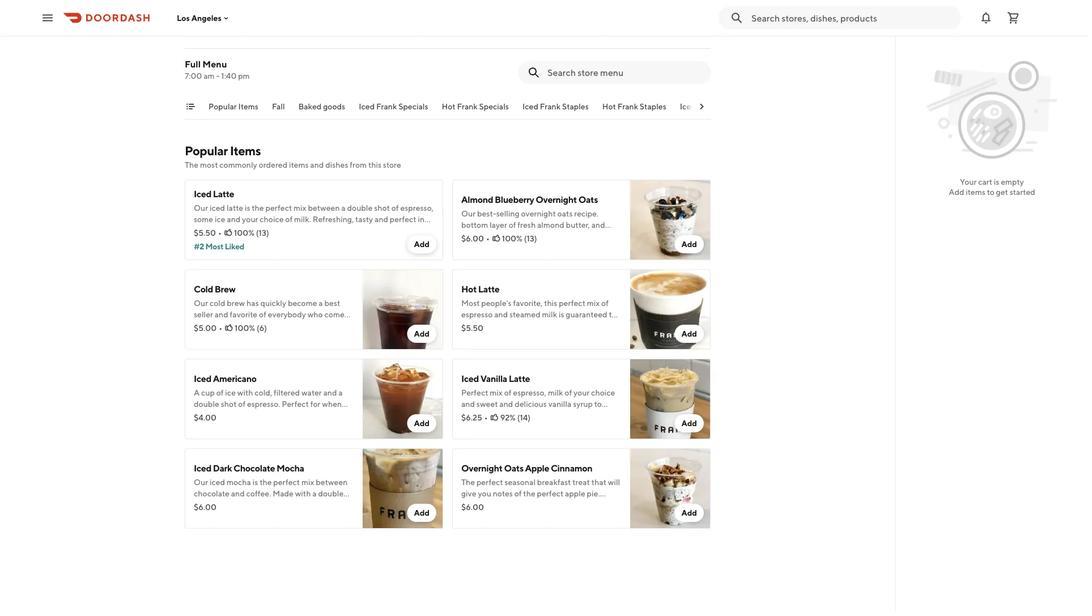 Task type: vqa. For each thing, say whether or not it's contained in the screenshot.
Iced inside Iced Latte Our iced latte is the perfect mix between a double shot of espresso, some ice and your choice of milk. Refreshing, tasty and perfect in any weather. 16 oz.
yes



Task type: describe. For each thing, give the bounding box(es) containing it.
iced frank specials
[[359, 102, 428, 111]]

(13) for iced latte
[[256, 228, 269, 238]]

notification bell image
[[980, 11, 993, 25]]

popular for popular items the most commonly ordered items and dishes from this store
[[185, 143, 228, 158]]

fall button
[[272, 101, 285, 119]]

los angeles button
[[177, 13, 231, 23]]

(6)
[[257, 323, 267, 333]]

100% (13) for almond blueberry overnight oats
[[502, 234, 537, 243]]

cold brew
[[194, 284, 236, 294]]

popular items button
[[209, 101, 258, 119]]

latte for iced
[[213, 188, 234, 199]]

Store search: begin typing to search for stores available on DoorDash text field
[[752, 12, 955, 24]]

hot frank staples button
[[602, 101, 666, 119]]

staples for hot frank staples
[[640, 102, 666, 111]]

this
[[368, 160, 382, 169]]

iced hot matcha, chai and teas button
[[680, 101, 793, 119]]

cinnamon
[[551, 463, 593, 474]]

$6.25
[[461, 413, 482, 422]]

overnight oats apple cinnamon
[[461, 463, 593, 474]]

and inside popular items the most commonly ordered items and dishes from this store
[[310, 160, 324, 169]]

add button for overnight oats apple cinnamon
[[675, 504, 704, 522]]

espresso,
[[400, 203, 434, 213]]

baked
[[299, 102, 322, 111]]

empty
[[1001, 177, 1024, 186]]

$5.50 for $5.50
[[461, 323, 484, 333]]

iced hot matcha, chai and teas
[[680, 102, 793, 111]]

iced
[[210, 203, 225, 213]]

dishes
[[325, 160, 348, 169]]

(14)
[[517, 413, 531, 422]]

$5.00
[[194, 323, 217, 333]]

hot latte
[[461, 284, 500, 294]]

92% (14)
[[500, 413, 531, 422]]

add button for cold brew
[[407, 325, 436, 343]]

latte
[[227, 203, 243, 213]]

iced for iced dark chocolate mocha
[[194, 463, 211, 474]]

double
[[347, 203, 373, 213]]

-
[[216, 71, 220, 80]]

chai
[[744, 102, 761, 111]]

• for iced vanilla latte
[[485, 413, 488, 422]]

commonly
[[220, 160, 257, 169]]

1 horizontal spatial of
[[285, 215, 293, 224]]

and down shot
[[375, 215, 388, 224]]

frank for hot frank staples
[[618, 102, 638, 111]]

goods
[[323, 102, 345, 111]]

milk.
[[294, 215, 311, 224]]

iced frank staples button
[[523, 101, 589, 119]]

teas
[[777, 102, 793, 111]]

cart
[[978, 177, 993, 186]]

store
[[383, 160, 401, 169]]

dark
[[213, 463, 232, 474]]

baked goods
[[299, 102, 345, 111]]

frank for iced frank specials
[[376, 102, 397, 111]]

add button for almond blueberry overnight oats
[[675, 235, 704, 253]]

ordered
[[259, 160, 288, 169]]

mix
[[294, 203, 306, 213]]

ice
[[215, 215, 225, 224]]

angeles
[[191, 13, 222, 23]]

hot latte image
[[630, 269, 711, 350]]

hot frank specials
[[442, 102, 509, 111]]

chocolate
[[234, 463, 275, 474]]

iced for iced americano
[[194, 373, 211, 384]]

americano
[[213, 373, 257, 384]]

5
[[207, 10, 211, 18]]

cold
[[194, 284, 213, 294]]

your cart is empty add items to get started
[[949, 177, 1035, 197]]

iced americano image
[[363, 359, 443, 439]]

add inside the your cart is empty add items to get started
[[949, 187, 965, 197]]

a
[[341, 203, 346, 213]]

your
[[960, 177, 977, 186]]

weather.
[[208, 226, 239, 235]]

apple
[[525, 463, 549, 474]]

frank for hot frank specials
[[457, 102, 478, 111]]

almond
[[461, 194, 493, 205]]

choice
[[260, 215, 284, 224]]

hot frank specials button
[[442, 101, 509, 119]]

and inside button
[[762, 102, 776, 111]]

$5.50 for $5.50 •
[[194, 228, 216, 238]]

menu
[[203, 59, 227, 69]]

oz.
[[250, 226, 260, 235]]

iced americano
[[194, 373, 257, 384]]

$6.00 for overnight oats apple cinnamon
[[461, 503, 484, 512]]

add for hot latte
[[682, 329, 697, 338]]

scroll menu navigation right image
[[697, 102, 706, 111]]

0 horizontal spatial oats
[[504, 463, 524, 474]]

some
[[194, 215, 213, 224]]

hot left "matcha,"
[[698, 102, 711, 111]]

shot
[[374, 203, 390, 213]]

the
[[185, 160, 198, 169]]

add for cold brew
[[414, 329, 430, 338]]

iced for iced vanilla latte
[[461, 373, 479, 384]]

from
[[350, 160, 367, 169]]

matcha,
[[713, 102, 742, 111]]

1 vertical spatial of
[[392, 203, 399, 213]]

started
[[1010, 187, 1035, 197]]

mocha
[[277, 463, 304, 474]]

popular items
[[209, 102, 258, 111]]

(13) for almond blueberry overnight oats
[[524, 234, 537, 243]]

our
[[194, 203, 208, 213]]



Task type: locate. For each thing, give the bounding box(es) containing it.
0 horizontal spatial specials
[[399, 102, 428, 111]]

is inside the your cart is empty add items to get started
[[994, 177, 1000, 186]]

popular
[[209, 102, 237, 111], [185, 143, 228, 158]]

am
[[204, 71, 215, 80]]

iced left dark
[[194, 463, 211, 474]]

hot for hot frank staples
[[602, 102, 616, 111]]

100% left (6)
[[235, 323, 255, 333]]

items right ordered
[[289, 160, 309, 169]]

0 vertical spatial is
[[994, 177, 1000, 186]]

16
[[241, 226, 249, 235]]

add for iced americano
[[414, 419, 430, 428]]

iced dark chocolate mocha
[[194, 463, 304, 474]]

0 vertical spatial oats
[[579, 194, 598, 205]]

specials for hot frank specials
[[479, 102, 509, 111]]

specials inside hot frank specials button
[[479, 102, 509, 111]]

iced for iced frank staples
[[523, 102, 538, 111]]

0 vertical spatial $5.50
[[194, 228, 216, 238]]

100% (13) for iced latte
[[234, 228, 269, 238]]

between
[[308, 203, 340, 213]]

1 vertical spatial items
[[966, 187, 986, 197]]

2 vertical spatial latte
[[509, 373, 530, 384]]

0 horizontal spatial items
[[289, 160, 309, 169]]

items inside the your cart is empty add items to get started
[[966, 187, 986, 197]]

latte for hot
[[478, 284, 500, 294]]

1 vertical spatial popular
[[185, 143, 228, 158]]

baked goods button
[[299, 101, 345, 119]]

1 horizontal spatial (13)
[[524, 234, 537, 243]]

1 horizontal spatial overnight
[[536, 194, 577, 205]]

staples inside button
[[640, 102, 666, 111]]

add button for iced americano
[[407, 414, 436, 433]]

$6.00 •
[[461, 234, 490, 243]]

most
[[205, 242, 223, 251]]

specials inside iced frank specials button
[[399, 102, 428, 111]]

is left the
[[245, 203, 250, 213]]

is inside iced latte our iced latte is the perfect mix between a double shot of espresso, some ice and your choice of milk. refreshing, tasty and perfect in any weather. 16 oz.
[[245, 203, 250, 213]]

almond blueberry overnight oats image
[[630, 180, 711, 260]]

full menu 7:00 am - 1:40 pm
[[185, 59, 250, 80]]

items left fall on the left top
[[238, 102, 258, 111]]

iced
[[359, 102, 375, 111], [523, 102, 538, 111], [680, 102, 696, 111], [194, 188, 211, 199], [194, 373, 211, 384], [461, 373, 479, 384], [194, 463, 211, 474]]

iced for iced frank specials
[[359, 102, 375, 111]]

0 vertical spatial of
[[200, 10, 206, 18]]

items
[[238, 102, 258, 111], [230, 143, 261, 158]]

overnight down $6.25 •
[[461, 463, 503, 474]]

any
[[194, 226, 207, 235]]

fall
[[272, 102, 285, 111]]

iced for iced latte our iced latte is the perfect mix between a double shot of espresso, some ice and your choice of milk. refreshing, tasty and perfect in any weather. 16 oz.
[[194, 188, 211, 199]]

los angeles
[[177, 13, 222, 23]]

hot frank staples
[[602, 102, 666, 111]]

overnight oats apple cinnamon image
[[630, 448, 711, 529]]

$6.00
[[461, 234, 484, 243], [194, 503, 216, 512], [461, 503, 484, 512]]

specials
[[399, 102, 428, 111], [479, 102, 509, 111]]

• for cold brew
[[219, 323, 222, 333]]

• for almond blueberry overnight oats
[[486, 234, 490, 243]]

frank inside 'button'
[[540, 102, 561, 111]]

and
[[762, 102, 776, 111], [310, 160, 324, 169], [227, 215, 241, 224], [375, 215, 388, 224]]

iced vanilla latte
[[461, 373, 530, 384]]

iced for iced hot matcha, chai and teas
[[680, 102, 696, 111]]

perfect up choice
[[266, 203, 292, 213]]

0 horizontal spatial (13)
[[256, 228, 269, 238]]

in
[[418, 215, 425, 224]]

popular items the most commonly ordered items and dishes from this store
[[185, 143, 401, 169]]

items
[[289, 160, 309, 169], [966, 187, 986, 197]]

1 vertical spatial $5.50
[[461, 323, 484, 333]]

100% for iced latte
[[234, 228, 255, 238]]

1 vertical spatial items
[[230, 143, 261, 158]]

perfect
[[266, 203, 292, 213], [390, 215, 416, 224]]

0 horizontal spatial $5.50
[[194, 228, 216, 238]]

0 horizontal spatial 100% (13)
[[234, 228, 269, 238]]

full
[[185, 59, 201, 69]]

of left "5"
[[200, 10, 206, 18]]

iced left americano
[[194, 373, 211, 384]]

100% for cold brew
[[235, 323, 255, 333]]

7:00
[[185, 71, 202, 80]]

hot down $6.00 •
[[461, 284, 477, 294]]

100% (13) down your
[[234, 228, 269, 238]]

latte inside iced latte our iced latte is the perfect mix between a double shot of espresso, some ice and your choice of milk. refreshing, tasty and perfect in any weather. 16 oz.
[[213, 188, 234, 199]]

open menu image
[[41, 11, 54, 25]]

items inside popular items the most commonly ordered items and dishes from this store
[[230, 143, 261, 158]]

1 vertical spatial latte
[[478, 284, 500, 294]]

of right shot
[[392, 203, 399, 213]]

0 horizontal spatial staples
[[562, 102, 589, 111]]

• for iced latte
[[218, 228, 222, 238]]

• down almond
[[486, 234, 490, 243]]

0 horizontal spatial of
[[200, 10, 206, 18]]

iced left scroll menu navigation right icon
[[680, 102, 696, 111]]

1 horizontal spatial oats
[[579, 194, 598, 205]]

latte down $6.00 •
[[478, 284, 500, 294]]

2 horizontal spatial latte
[[509, 373, 530, 384]]

iced dark chocolate mocha image
[[363, 448, 443, 529]]

items for popular items
[[238, 102, 258, 111]]

0 vertical spatial popular
[[209, 102, 237, 111]]

1:40
[[221, 71, 237, 80]]

0 horizontal spatial latte
[[213, 188, 234, 199]]

1 horizontal spatial is
[[994, 177, 1000, 186]]

0 horizontal spatial overnight
[[461, 463, 503, 474]]

100% down your
[[234, 228, 255, 238]]

add for iced vanilla latte
[[682, 419, 697, 428]]

• right $5.00
[[219, 323, 222, 333]]

frank for iced frank staples
[[540, 102, 561, 111]]

1 vertical spatial oats
[[504, 463, 524, 474]]

92%
[[500, 413, 516, 422]]

and down latte
[[227, 215, 241, 224]]

$5.50 down hot latte
[[461, 323, 484, 333]]

4 frank from the left
[[618, 102, 638, 111]]

2 staples from the left
[[640, 102, 666, 111]]

3 frank from the left
[[540, 102, 561, 111]]

popular down the -
[[209, 102, 237, 111]]

iced frank staples
[[523, 102, 589, 111]]

frank
[[376, 102, 397, 111], [457, 102, 478, 111], [540, 102, 561, 111], [618, 102, 638, 111]]

1 horizontal spatial perfect
[[390, 215, 416, 224]]

add button for iced vanilla latte
[[675, 414, 704, 433]]

0 items, open order cart image
[[1007, 11, 1020, 25]]

show menu categories image
[[186, 102, 195, 111]]

popular for popular items
[[209, 102, 237, 111]]

items for popular items the most commonly ordered items and dishes from this store
[[230, 143, 261, 158]]

iced vanilla latte image
[[630, 359, 711, 439]]

#2 most liked
[[194, 242, 244, 251]]

(13) down choice
[[256, 228, 269, 238]]

• down ice
[[218, 228, 222, 238]]

your
[[242, 215, 258, 224]]

and left dishes
[[310, 160, 324, 169]]

1 horizontal spatial 100% (13)
[[502, 234, 537, 243]]

stars
[[213, 10, 227, 18]]

of
[[200, 10, 206, 18], [392, 203, 399, 213], [285, 215, 293, 224]]

hot
[[442, 102, 456, 111], [602, 102, 616, 111], [698, 102, 711, 111], [461, 284, 477, 294]]

1 vertical spatial is
[[245, 203, 250, 213]]

iced inside 'button'
[[523, 102, 538, 111]]

2 horizontal spatial of
[[392, 203, 399, 213]]

add button for iced dark chocolate mocha
[[407, 504, 436, 522]]

is
[[994, 177, 1000, 186], [245, 203, 250, 213]]

items inside button
[[238, 102, 258, 111]]

staples inside 'button'
[[562, 102, 589, 111]]

$6.25 •
[[461, 413, 488, 422]]

add for almond blueberry overnight oats
[[682, 239, 697, 249]]

iced right goods
[[359, 102, 375, 111]]

to
[[987, 187, 995, 197]]

1 horizontal spatial items
[[966, 187, 986, 197]]

0 vertical spatial perfect
[[266, 203, 292, 213]]

refreshing,
[[313, 215, 354, 224]]

100% (6)
[[235, 323, 267, 333]]

$5.50 •
[[194, 228, 222, 238]]

0 vertical spatial items
[[289, 160, 309, 169]]

pm
[[238, 71, 250, 80]]

and left "teas"
[[762, 102, 776, 111]]

1 horizontal spatial $5.50
[[461, 323, 484, 333]]

hot for hot latte
[[461, 284, 477, 294]]

1 specials from the left
[[399, 102, 428, 111]]

2 vertical spatial of
[[285, 215, 293, 224]]

1 staples from the left
[[562, 102, 589, 111]]

popular up most
[[185, 143, 228, 158]]

specials for iced frank specials
[[399, 102, 428, 111]]

(13) down 'almond blueberry overnight oats'
[[524, 234, 537, 243]]

oats
[[579, 194, 598, 205], [504, 463, 524, 474]]

latte
[[213, 188, 234, 199], [478, 284, 500, 294], [509, 373, 530, 384]]

latte right vanilla
[[509, 373, 530, 384]]

hot down item search search box
[[602, 102, 616, 111]]

1 frank from the left
[[376, 102, 397, 111]]

Item Search search field
[[548, 66, 702, 79]]

staples for iced frank staples
[[562, 102, 589, 111]]

blueberry
[[495, 194, 534, 205]]

is right cart
[[994, 177, 1000, 186]]

2 specials from the left
[[479, 102, 509, 111]]

0 vertical spatial items
[[238, 102, 258, 111]]

0 vertical spatial overnight
[[536, 194, 577, 205]]

100% for almond blueberry overnight oats
[[502, 234, 523, 243]]

of left milk.
[[285, 215, 293, 224]]

add for iced dark chocolate mocha
[[414, 508, 430, 518]]

100% (13) down 'blueberry'
[[502, 234, 537, 243]]

0 vertical spatial latte
[[213, 188, 234, 199]]

overnight
[[536, 194, 577, 205], [461, 463, 503, 474]]

iced inside iced latte our iced latte is the perfect mix between a double shot of espresso, some ice and your choice of milk. refreshing, tasty and perfect in any weather. 16 oz.
[[194, 188, 211, 199]]

perfect down espresso,
[[390, 215, 416, 224]]

most
[[200, 160, 218, 169]]

iced frank specials button
[[359, 101, 428, 119]]

popular inside button
[[209, 102, 237, 111]]

0 horizontal spatial perfect
[[266, 203, 292, 213]]

los
[[177, 13, 190, 23]]

1 horizontal spatial specials
[[479, 102, 509, 111]]

add for overnight oats apple cinnamon
[[682, 508, 697, 518]]

add button
[[407, 235, 436, 253], [675, 235, 704, 253], [407, 325, 436, 343], [675, 325, 704, 343], [407, 414, 436, 433], [675, 414, 704, 433], [407, 504, 436, 522], [675, 504, 704, 522]]

$6.00 for iced dark chocolate mocha
[[194, 503, 216, 512]]

latte up the iced
[[213, 188, 234, 199]]

iced left vanilla
[[461, 373, 479, 384]]

0 horizontal spatial is
[[245, 203, 250, 213]]

1 horizontal spatial latte
[[478, 284, 500, 294]]

add button for hot latte
[[675, 325, 704, 343]]

add
[[949, 187, 965, 197], [414, 239, 430, 249], [682, 239, 697, 249], [414, 329, 430, 338], [682, 329, 697, 338], [414, 419, 430, 428], [682, 419, 697, 428], [414, 508, 430, 518], [682, 508, 697, 518]]

• right $6.25
[[485, 413, 488, 422]]

overnight right 'blueberry'
[[536, 194, 577, 205]]

#2
[[194, 242, 204, 251]]

popular inside popular items the most commonly ordered items and dishes from this store
[[185, 143, 228, 158]]

1 vertical spatial overnight
[[461, 463, 503, 474]]

1 horizontal spatial staples
[[640, 102, 666, 111]]

almond blueberry overnight oats
[[461, 194, 598, 205]]

get
[[996, 187, 1008, 197]]

hot right iced frank specials
[[442, 102, 456, 111]]

vanilla
[[481, 373, 507, 384]]

2 frank from the left
[[457, 102, 478, 111]]

$4.00
[[194, 413, 216, 422]]

100% right $6.00 •
[[502, 234, 523, 243]]

brew
[[215, 284, 236, 294]]

items down your
[[966, 187, 986, 197]]

tasty
[[355, 215, 373, 224]]

iced right hot frank specials
[[523, 102, 538, 111]]

cold brew image
[[363, 269, 443, 350]]

$5.50 down some
[[194, 228, 216, 238]]

hot for hot frank specials
[[442, 102, 456, 111]]

items inside popular items the most commonly ordered items and dishes from this store
[[289, 160, 309, 169]]

iced up our
[[194, 188, 211, 199]]

items up commonly
[[230, 143, 261, 158]]

1 vertical spatial perfect
[[390, 215, 416, 224]]

100% (13)
[[234, 228, 269, 238], [502, 234, 537, 243]]

the
[[252, 203, 264, 213]]



